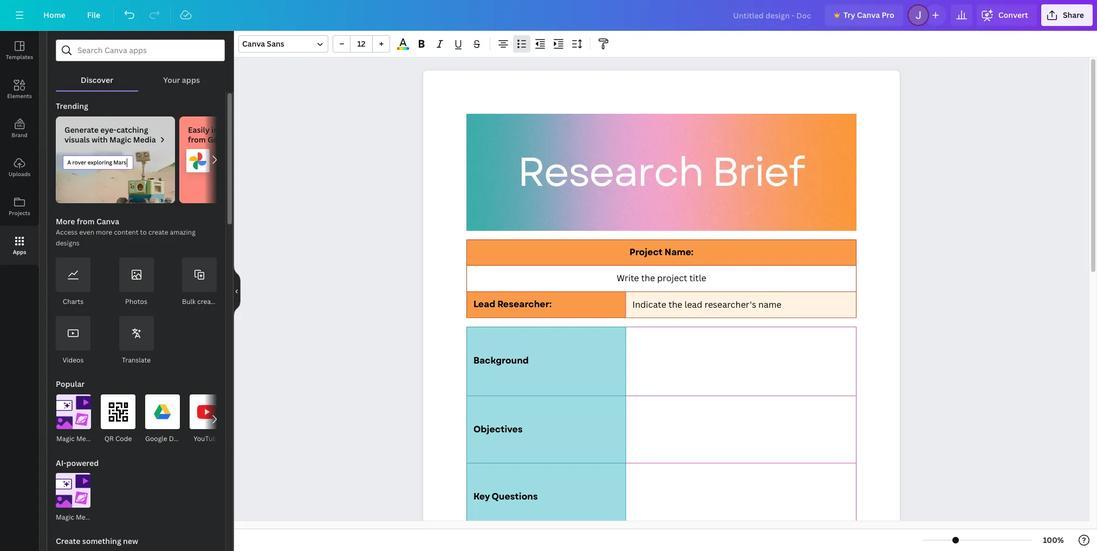 Task type: describe. For each thing, give the bounding box(es) containing it.
apps
[[13, 248, 26, 256]]

research
[[518, 143, 703, 202]]

home
[[43, 10, 65, 20]]

amazing
[[170, 228, 196, 237]]

with
[[92, 134, 108, 145]]

1 vertical spatial magic media
[[56, 513, 95, 522]]

from inside the more from canva access even more content to create amazing designs
[[77, 216, 95, 227]]

brief
[[712, 143, 804, 202]]

create inside the more from canva access even more content to create amazing designs
[[148, 228, 168, 237]]

drive
[[169, 434, 186, 443]]

something
[[82, 536, 121, 546]]

your
[[163, 75, 180, 85]]

100% button
[[1036, 532, 1071, 549]]

even
[[79, 228, 94, 237]]

translate
[[122, 356, 151, 365]]

your
[[238, 125, 255, 135]]

apps button
[[0, 226, 39, 265]]

more
[[96, 228, 112, 237]]

ai-
[[56, 458, 66, 468]]

new
[[123, 536, 138, 546]]

more from canva element
[[56, 257, 217, 366]]

Design title text field
[[725, 4, 821, 26]]

1 vertical spatial magic
[[56, 434, 75, 443]]

uploads
[[9, 170, 30, 178]]

2 vertical spatial media
[[76, 513, 95, 522]]

the google photos logo is positioned on the left side. to the right of the logo, there is a grid containing four images. these images display colorful shoes, shirts, or chairs. image
[[179, 149, 299, 203]]

textbox with the sentence, 'a rover exploring mars' over an image of a rover exploring mars image
[[56, 149, 175, 203]]

color range image
[[397, 47, 409, 50]]

discover
[[81, 75, 113, 85]]

1 vertical spatial media
[[76, 434, 96, 443]]

qr code
[[104, 434, 132, 443]]

more from canva access even more content to create amazing designs
[[56, 216, 196, 248]]

templates button
[[0, 31, 39, 70]]

create something new
[[56, 536, 138, 546]]

easily import your images from google photos
[[188, 125, 283, 145]]

Search Canva apps search field
[[77, 40, 203, 61]]

– – number field
[[354, 38, 369, 49]]

code
[[115, 434, 132, 443]]

apps
[[182, 75, 200, 85]]

uploads button
[[0, 148, 39, 187]]

charts
[[63, 297, 84, 306]]

sans
[[267, 38, 284, 49]]

google inside the easily import your images from google photos
[[208, 134, 234, 145]]

share
[[1063, 10, 1084, 20]]

100%
[[1043, 535, 1064, 545]]

canva inside the more from canva access even more content to create amazing designs
[[96, 216, 119, 227]]

to
[[140, 228, 147, 237]]

bulk
[[182, 297, 196, 306]]

your apps button
[[138, 61, 225, 91]]

brand
[[12, 131, 27, 139]]

more
[[56, 216, 75, 227]]

main menu bar
[[0, 0, 1097, 31]]

easily
[[188, 125, 210, 135]]

ai-powered
[[56, 458, 99, 468]]

videos
[[63, 356, 84, 365]]



Task type: vqa. For each thing, say whether or not it's contained in the screenshot.
the AI-
yes



Task type: locate. For each thing, give the bounding box(es) containing it.
bulk create
[[182, 297, 217, 306]]

research brief
[[518, 143, 804, 202]]

elements button
[[0, 70, 39, 109]]

0 vertical spatial from
[[188, 134, 206, 145]]

canva inside dropdown button
[[242, 38, 265, 49]]

google left your
[[208, 134, 234, 145]]

photos inside the easily import your images from google photos
[[236, 134, 262, 145]]

canva left sans
[[242, 38, 265, 49]]

media left 'qr'
[[76, 434, 96, 443]]

generate eye-catching visuals with magic media
[[64, 125, 156, 145]]

0 vertical spatial canva
[[857, 10, 880, 20]]

photos
[[236, 134, 262, 145], [125, 297, 147, 306]]

0 vertical spatial magic media
[[56, 434, 96, 443]]

magic
[[110, 134, 131, 145], [56, 434, 75, 443], [56, 513, 74, 522]]

popular
[[56, 379, 85, 389]]

magic media up ai-powered on the left bottom of page
[[56, 434, 96, 443]]

0 horizontal spatial canva
[[96, 216, 119, 227]]

home link
[[35, 4, 74, 26]]

canva up more
[[96, 216, 119, 227]]

2 vertical spatial magic
[[56, 513, 74, 522]]

projects
[[9, 209, 30, 217]]

1 vertical spatial canva
[[242, 38, 265, 49]]

file
[[87, 10, 100, 20]]

0 vertical spatial photos
[[236, 134, 262, 145]]

file button
[[78, 4, 109, 26]]

convert button
[[977, 4, 1037, 26]]

0 horizontal spatial google
[[145, 434, 167, 443]]

Research Brief text field
[[423, 70, 900, 551]]

create right to
[[148, 228, 168, 237]]

youtube
[[194, 434, 220, 443]]

content
[[114, 228, 139, 237]]

canva
[[857, 10, 880, 20], [242, 38, 265, 49], [96, 216, 119, 227]]

projects button
[[0, 187, 39, 226]]

magic media up create
[[56, 513, 95, 522]]

media right the eye-
[[133, 134, 156, 145]]

magic media
[[56, 434, 96, 443], [56, 513, 95, 522]]

google left drive
[[145, 434, 167, 443]]

media up 'create something new'
[[76, 513, 95, 522]]

photos inside more from canva element
[[125, 297, 147, 306]]

photos left "bulk"
[[125, 297, 147, 306]]

google
[[208, 134, 234, 145], [145, 434, 167, 443]]

canva sans button
[[238, 35, 328, 53]]

0 horizontal spatial photos
[[125, 297, 147, 306]]

powered
[[66, 458, 99, 468]]

convert
[[999, 10, 1029, 20]]

from
[[188, 134, 206, 145], [77, 216, 95, 227]]

import
[[211, 125, 237, 135]]

elements
[[7, 92, 32, 100]]

1 horizontal spatial photos
[[236, 134, 262, 145]]

from up even
[[77, 216, 95, 227]]

1 vertical spatial google
[[145, 434, 167, 443]]

designs
[[56, 238, 80, 248]]

media inside generate eye-catching visuals with magic media
[[133, 134, 156, 145]]

trending
[[56, 101, 88, 111]]

2 horizontal spatial canva
[[857, 10, 880, 20]]

0 vertical spatial media
[[133, 134, 156, 145]]

media
[[133, 134, 156, 145], [76, 434, 96, 443], [76, 513, 95, 522]]

2 vertical spatial canva
[[96, 216, 119, 227]]

magic up create
[[56, 513, 74, 522]]

catching
[[117, 125, 148, 135]]

create
[[148, 228, 168, 237], [197, 297, 217, 306]]

create inside more from canva element
[[197, 297, 217, 306]]

qr
[[104, 434, 114, 443]]

templates
[[6, 53, 33, 61]]

1 horizontal spatial google
[[208, 134, 234, 145]]

photos up the google photos logo is positioned on the left side. to the right of the logo, there is a grid containing four images. these images display colorful shoes, shirts, or chairs. at the left top of the page
[[236, 134, 262, 145]]

access
[[56, 228, 78, 237]]

from inside the easily import your images from google photos
[[188, 134, 206, 145]]

pro
[[882, 10, 895, 20]]

0 vertical spatial magic
[[110, 134, 131, 145]]

from left import
[[188, 134, 206, 145]]

canva inside "button"
[[857, 10, 880, 20]]

try
[[844, 10, 855, 20]]

visuals
[[64, 134, 90, 145]]

generate
[[64, 125, 99, 135]]

your apps
[[163, 75, 200, 85]]

magic right the with
[[110, 134, 131, 145]]

magic inside generate eye-catching visuals with magic media
[[110, 134, 131, 145]]

0 horizontal spatial from
[[77, 216, 95, 227]]

google drive
[[145, 434, 186, 443]]

images
[[257, 125, 283, 135]]

1 vertical spatial create
[[197, 297, 217, 306]]

canva right try
[[857, 10, 880, 20]]

1 horizontal spatial from
[[188, 134, 206, 145]]

0 vertical spatial create
[[148, 228, 168, 237]]

0 horizontal spatial create
[[148, 228, 168, 237]]

share button
[[1042, 4, 1093, 26]]

create right "bulk"
[[197, 297, 217, 306]]

discover button
[[56, 61, 138, 91]]

try canva pro button
[[825, 4, 903, 26]]

try canva pro
[[844, 10, 895, 20]]

0 vertical spatial google
[[208, 134, 234, 145]]

magic up ai-
[[56, 434, 75, 443]]

1 vertical spatial from
[[77, 216, 95, 227]]

group
[[333, 35, 390, 53]]

1 vertical spatial photos
[[125, 297, 147, 306]]

brand button
[[0, 109, 39, 148]]

create
[[56, 536, 80, 546]]

hide image
[[234, 265, 241, 317]]

eye-
[[100, 125, 117, 135]]

1 horizontal spatial canva
[[242, 38, 265, 49]]

canva sans
[[242, 38, 284, 49]]

1 horizontal spatial create
[[197, 297, 217, 306]]

side panel tab list
[[0, 31, 39, 265]]



